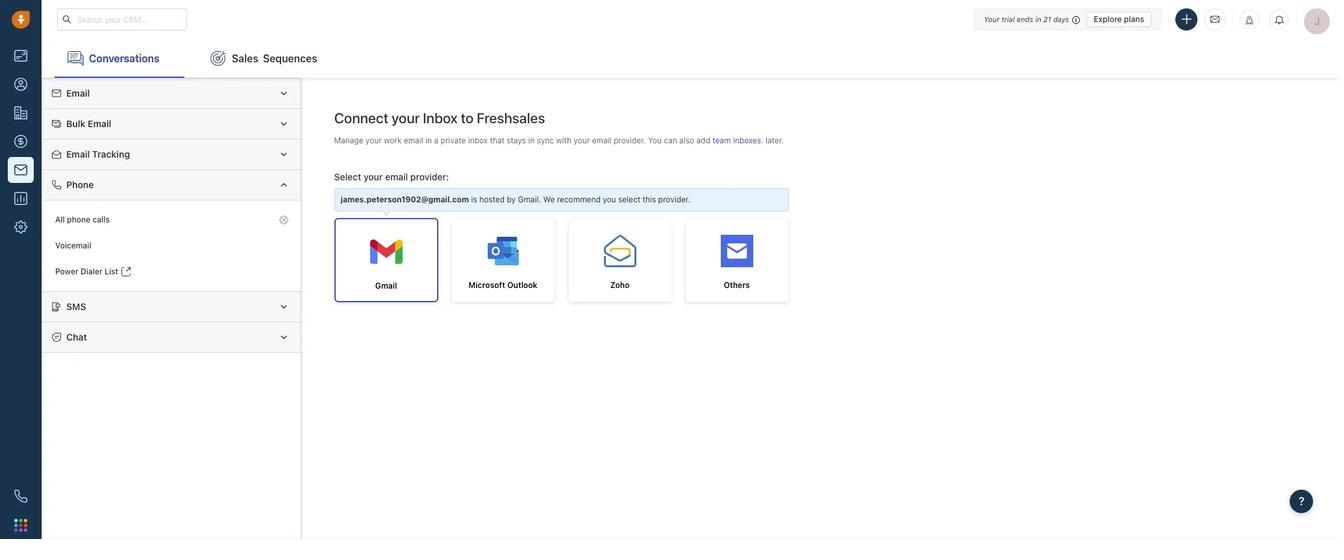 Task type: vqa. For each thing, say whether or not it's contained in the screenshot.
recommend
yes



Task type: locate. For each thing, give the bounding box(es) containing it.
tab list
[[42, 39, 1340, 78]]

email for email
[[66, 88, 90, 99]]

2 vertical spatial email
[[66, 149, 90, 160]]

dialer
[[81, 267, 103, 277]]

power
[[55, 267, 78, 277]]

2 horizontal spatial in
[[1036, 15, 1042, 23]]

select your email provider:
[[334, 171, 449, 182]]

add
[[697, 136, 711, 145]]

is
[[471, 195, 477, 205]]

ends
[[1017, 15, 1034, 23]]

to
[[461, 110, 474, 127]]

freshworks switcher image
[[14, 520, 27, 533]]

plans
[[1124, 14, 1145, 24]]

21
[[1044, 15, 1052, 23]]

email right 'with'
[[592, 136, 612, 145]]

list
[[105, 267, 118, 277]]

your up work
[[392, 110, 420, 127]]

voicemail
[[55, 241, 91, 251]]

sequences
[[263, 52, 317, 64]]

later.
[[766, 136, 784, 145]]

provider. left you
[[614, 136, 646, 145]]

email up bulk
[[66, 88, 90, 99]]

tracking
[[92, 149, 130, 160]]

your
[[392, 110, 420, 127], [366, 136, 382, 145], [574, 136, 590, 145], [364, 171, 383, 182]]

tab list containing conversations
[[42, 39, 1340, 78]]

in left a on the top of page
[[426, 136, 432, 145]]

your right select
[[364, 171, 383, 182]]

in left sync
[[528, 136, 535, 145]]

by
[[507, 195, 516, 205]]

email up the phone
[[66, 149, 90, 160]]

team
[[713, 136, 731, 145]]

gmail.
[[518, 195, 541, 205]]

sms
[[66, 301, 86, 312]]

email
[[404, 136, 423, 145], [592, 136, 612, 145], [385, 171, 408, 182]]

1 horizontal spatial in
[[528, 136, 535, 145]]

all phone calls
[[55, 215, 110, 225]]

trial
[[1002, 15, 1015, 23]]

1 vertical spatial provider.
[[658, 195, 691, 205]]

microsoft outlook
[[469, 281, 538, 291]]

0 vertical spatial email
[[66, 88, 90, 99]]

in
[[1036, 15, 1042, 23], [426, 136, 432, 145], [528, 136, 535, 145]]

explore
[[1094, 14, 1122, 24]]

email
[[66, 88, 90, 99], [88, 118, 111, 129], [66, 149, 90, 160]]

Search your CRM... text field
[[57, 8, 187, 31]]

your for to
[[392, 110, 420, 127]]

sales sequences link
[[197, 39, 330, 78]]

all
[[55, 215, 65, 225]]

outlook
[[508, 281, 538, 291]]

work
[[384, 136, 402, 145]]

email image
[[1211, 14, 1220, 25]]

phone element
[[8, 484, 34, 510]]

in left 21
[[1036, 15, 1042, 23]]

we
[[543, 195, 555, 205]]

inboxes.
[[733, 136, 764, 145]]

you
[[648, 136, 662, 145]]

also
[[680, 136, 694, 145]]

phone
[[67, 215, 90, 225]]

provider. right this
[[658, 195, 691, 205]]

bulk email
[[66, 118, 111, 129]]

hosted
[[480, 195, 505, 205]]

provider.
[[614, 136, 646, 145], [658, 195, 691, 205]]

others
[[724, 281, 750, 291]]

conversations link
[[55, 39, 185, 78]]

bulk
[[66, 118, 85, 129]]

recommend
[[557, 195, 601, 205]]

email right bulk
[[88, 118, 111, 129]]

your left work
[[366, 136, 382, 145]]

inbox
[[423, 110, 458, 127]]

0 vertical spatial provider.
[[614, 136, 646, 145]]

james.peterson1902@gmail.com is hosted by gmail. we recommend you select this provider.
[[341, 195, 691, 205]]

provider:
[[411, 171, 449, 182]]



Task type: describe. For each thing, give the bounding box(es) containing it.
can
[[664, 136, 677, 145]]

email for email tracking
[[66, 149, 90, 160]]

connect your inbox to freshsales
[[334, 110, 545, 127]]

that
[[490, 136, 505, 145]]

you
[[603, 195, 616, 205]]

sales
[[232, 52, 258, 64]]

email tracking
[[66, 149, 130, 160]]

1 vertical spatial email
[[88, 118, 111, 129]]

conversations
[[89, 52, 160, 64]]

phone
[[66, 179, 94, 190]]

email up james.peterson1902@gmail.com on the left of the page
[[385, 171, 408, 182]]

manage
[[334, 136, 363, 145]]

your trial ends in 21 days
[[984, 15, 1069, 23]]

explore plans
[[1094, 14, 1145, 24]]

freshsales
[[477, 110, 545, 127]]

calls
[[93, 215, 110, 225]]

select
[[334, 171, 361, 182]]

team inboxes. link
[[713, 136, 766, 145]]

inbox
[[468, 136, 488, 145]]

connect
[[334, 110, 388, 127]]

sales sequences
[[232, 52, 317, 64]]

gmail
[[375, 282, 397, 291]]

1 horizontal spatial provider.
[[658, 195, 691, 205]]

phone image
[[14, 490, 27, 503]]

0 horizontal spatial provider.
[[614, 136, 646, 145]]

your for provider:
[[364, 171, 383, 182]]

zoho
[[610, 281, 630, 291]]

this
[[643, 195, 656, 205]]

a
[[434, 136, 439, 145]]

email right work
[[404, 136, 423, 145]]

james.peterson1902@gmail.com
[[341, 195, 469, 205]]

select
[[618, 195, 641, 205]]

microsoft
[[469, 281, 505, 291]]

all phone calls link
[[49, 207, 295, 233]]

private
[[441, 136, 466, 145]]

voicemail link
[[49, 233, 295, 259]]

explore plans link
[[1087, 11, 1152, 27]]

gmail link
[[334, 218, 438, 303]]

sync
[[537, 136, 554, 145]]

microsoft outlook link
[[451, 218, 555, 303]]

manage your work email in a private inbox that stays in sync with your email provider. you can also add team inboxes. later.
[[334, 136, 784, 145]]

others link
[[685, 218, 789, 303]]

days
[[1054, 15, 1069, 23]]

your right 'with'
[[574, 136, 590, 145]]

your
[[984, 15, 1000, 23]]

zoho link
[[568, 218, 672, 303]]

power dialer list link
[[49, 259, 295, 285]]

stays
[[507, 136, 526, 145]]

power dialer list
[[55, 267, 118, 277]]

chat
[[66, 332, 87, 343]]

your for email
[[366, 136, 382, 145]]

with
[[556, 136, 572, 145]]

0 horizontal spatial in
[[426, 136, 432, 145]]



